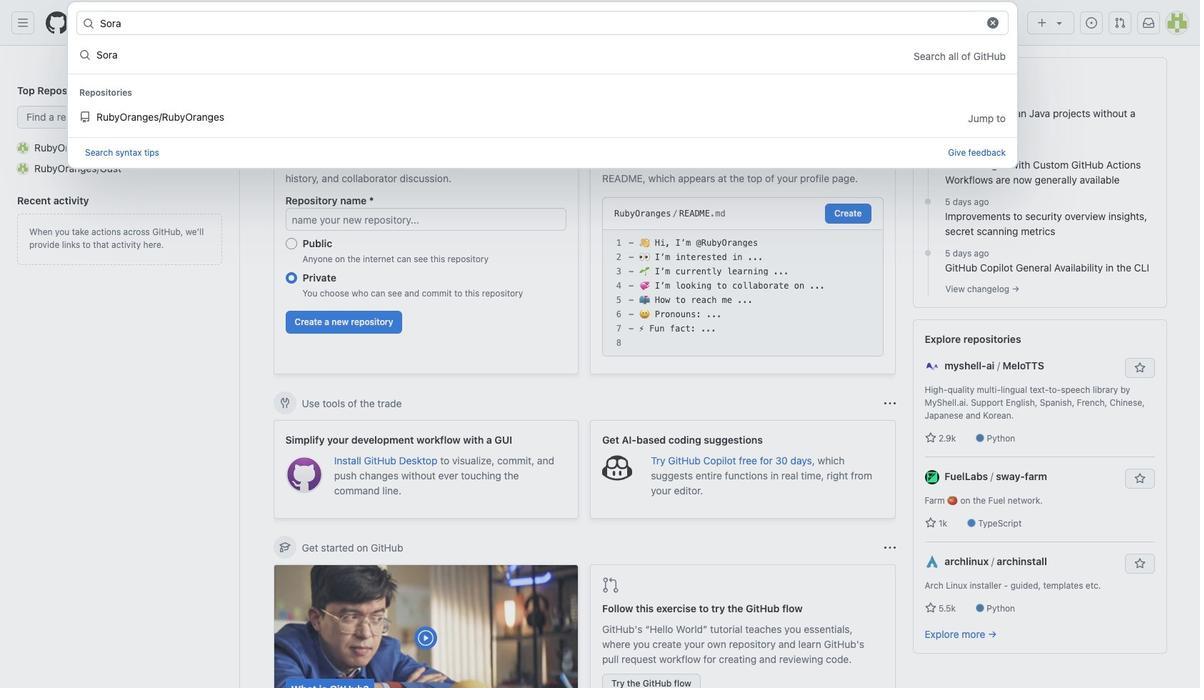 Task type: describe. For each thing, give the bounding box(es) containing it.
issue opened image
[[1086, 17, 1098, 29]]

2 dot fill image from the top
[[923, 196, 934, 207]]

start a new repository element
[[273, 123, 579, 375]]

triangle down image
[[1054, 17, 1066, 29]]

dot fill image
[[923, 247, 934, 259]]

mortar board image
[[279, 542, 291, 553]]

@archlinux profile image
[[925, 556, 940, 570]]

none submit inside introduce yourself with a profile readme element
[[826, 204, 872, 224]]

star this repository image for @archlinux profile image
[[1135, 558, 1146, 570]]

Top Repositories search field
[[17, 106, 222, 129]]

1 dot fill image from the top
[[923, 144, 934, 156]]

star this repository image for @fuellabs profile icon at the right bottom of the page
[[1135, 473, 1146, 485]]

introduce yourself with a profile readme element
[[590, 123, 896, 375]]

none radio inside start a new repository element
[[286, 272, 297, 284]]

command palette image
[[993, 17, 1004, 29]]

play image
[[418, 630, 435, 647]]

simplify your development workflow with a gui element
[[273, 420, 579, 519]]

star image for @fuellabs profile icon at the right bottom of the page
[[925, 517, 937, 529]]

github desktop image
[[286, 456, 323, 493]]

@fuellabs profile image
[[925, 471, 940, 485]]

homepage image
[[46, 11, 69, 34]]

none radio inside start a new repository element
[[286, 238, 297, 249]]

why am i seeing this? image for the get ai-based coding suggestions element
[[885, 398, 896, 409]]



Task type: vqa. For each thing, say whether or not it's contained in the screenshot.
bottom star icon
yes



Task type: locate. For each thing, give the bounding box(es) containing it.
star image
[[925, 517, 937, 529], [925, 603, 937, 614]]

dialog
[[67, 1, 1019, 168]]

explore repositories navigation
[[913, 320, 1168, 654]]

why am i seeing this? image for try the github flow 'element' at the bottom of page
[[885, 542, 896, 554]]

@myshell-ai profile image
[[925, 360, 940, 374]]

0 vertical spatial git pull request image
[[1115, 17, 1126, 29]]

what is github? image
[[274, 565, 578, 688]]

rubyoranges image
[[17, 142, 29, 153]]

2 why am i seeing this? image from the top
[[885, 542, 896, 554]]

2 star this repository image from the top
[[1135, 473, 1146, 485]]

star image up @archlinux profile image
[[925, 517, 937, 529]]

suggestions list box
[[68, 38, 1018, 137]]

star image
[[925, 432, 937, 444]]

1 vertical spatial why am i seeing this? image
[[885, 542, 896, 554]]

filter image
[[826, 64, 837, 76]]

dot fill image
[[923, 144, 934, 156], [923, 196, 934, 207]]

None radio
[[286, 238, 297, 249]]

0 vertical spatial star this repository image
[[1135, 362, 1146, 374]]

star this repository image for @myshell-ai profile image
[[1135, 362, 1146, 374]]

explore element
[[913, 57, 1168, 688]]

star image down @archlinux profile image
[[925, 603, 937, 614]]

0 vertical spatial why am i seeing this? image
[[885, 398, 896, 409]]

name your new repository... text field
[[286, 208, 567, 231]]

2 star image from the top
[[925, 603, 937, 614]]

star this repository image
[[1135, 362, 1146, 374], [1135, 473, 1146, 485], [1135, 558, 1146, 570]]

0 vertical spatial dot fill image
[[923, 144, 934, 156]]

why am i seeing this? image
[[885, 398, 896, 409], [885, 542, 896, 554]]

gust image
[[17, 163, 29, 174]]

1 star image from the top
[[925, 517, 937, 529]]

1 vertical spatial star image
[[925, 603, 937, 614]]

1 horizontal spatial git pull request image
[[1115, 17, 1126, 29]]

0 horizontal spatial git pull request image
[[603, 577, 620, 594]]

1 vertical spatial dot fill image
[[923, 196, 934, 207]]

2 vertical spatial star this repository image
[[1135, 558, 1146, 570]]

None radio
[[286, 272, 297, 284]]

try the github flow element
[[590, 565, 896, 688]]

star image for @archlinux profile image
[[925, 603, 937, 614]]

3 star this repository image from the top
[[1135, 558, 1146, 570]]

get ai-based coding suggestions element
[[590, 420, 896, 519]]

1 star this repository image from the top
[[1135, 362, 1146, 374]]

None text field
[[100, 11, 979, 34]]

git pull request image
[[1115, 17, 1126, 29], [603, 577, 620, 594]]

1 why am i seeing this? image from the top
[[885, 398, 896, 409]]

None submit
[[826, 204, 872, 224]]

git pull request image inside try the github flow 'element'
[[603, 577, 620, 594]]

plus image
[[1037, 17, 1049, 29]]

0 vertical spatial star image
[[925, 517, 937, 529]]

1 vertical spatial star this repository image
[[1135, 473, 1146, 485]]

what is github? element
[[273, 565, 579, 688]]

notifications image
[[1144, 17, 1155, 29]]

tools image
[[279, 397, 291, 409]]

Find a repository… text field
[[17, 106, 222, 129]]

1 vertical spatial git pull request image
[[603, 577, 620, 594]]



